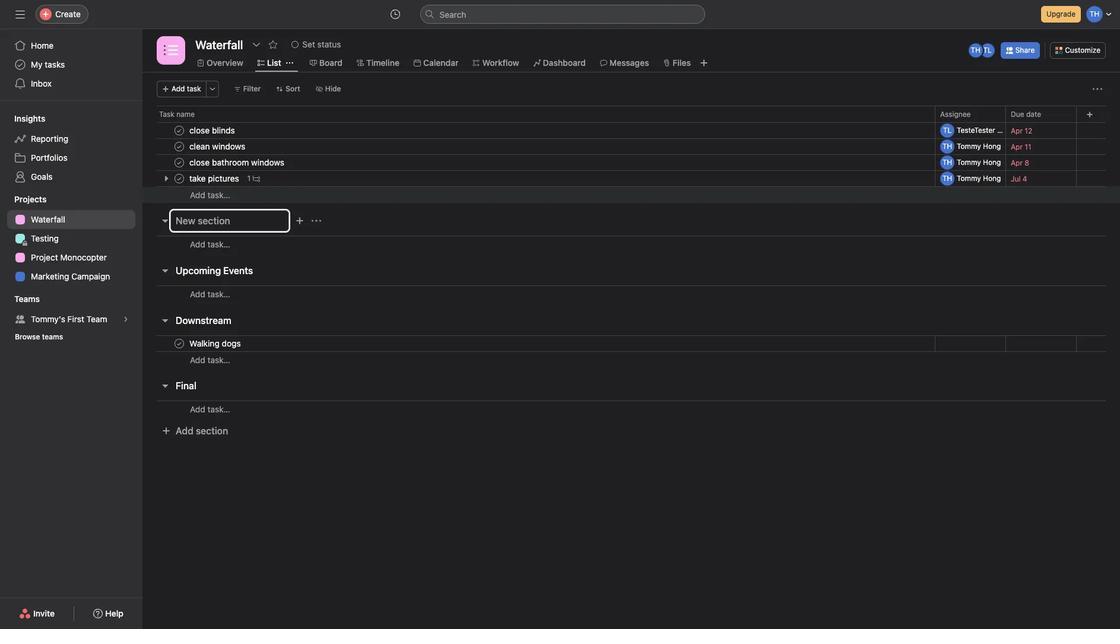 Task type: vqa. For each thing, say whether or not it's contained in the screenshot.


Task type: describe. For each thing, give the bounding box(es) containing it.
th for apr 11
[[943, 142, 953, 151]]

teams
[[42, 333, 63, 341]]

upcoming events button
[[176, 260, 253, 281]]

date
[[1027, 110, 1042, 118]]

completed image for apr 8
[[172, 156, 186, 170]]

set status button
[[286, 36, 346, 53]]

insights
[[14, 113, 45, 124]]

apr 8
[[1011, 158, 1030, 167]]

add a task to this section image
[[295, 216, 305, 226]]

Walking dogs text field
[[187, 338, 245, 350]]

task name
[[159, 110, 195, 119]]

add section
[[176, 426, 228, 436]]

letester
[[998, 126, 1026, 135]]

4
[[1023, 174, 1028, 183]]

hong for apr 8
[[983, 158, 1001, 167]]

teams
[[14, 294, 40, 304]]

New section text field
[[170, 210, 289, 232]]

take pictures text field
[[187, 173, 243, 185]]

workflow link
[[473, 56, 519, 69]]

tl inside row
[[943, 126, 952, 135]]

add task… for collapse task list for this section image for upcoming events add task… button
[[190, 289, 230, 299]]

marketing campaign link
[[7, 267, 135, 286]]

tommy hong for apr 11
[[957, 142, 1001, 151]]

section
[[196, 426, 228, 436]]

browse
[[15, 333, 40, 341]]

list image
[[164, 43, 178, 58]]

teams button
[[0, 293, 40, 305]]

task… for collapse task list for this section image corresponding to final's add task… button
[[208, 404, 230, 414]]

tommy inside "button"
[[957, 174, 981, 183]]

11
[[1025, 142, 1032, 151]]

close blinds text field
[[187, 125, 239, 137]]

set status
[[302, 39, 341, 49]]

row containing tommy hong
[[143, 170, 1121, 187]]

1 subtask image
[[253, 175, 260, 182]]

files
[[673, 58, 691, 68]]

upgrade button
[[1042, 6, 1081, 23]]

projects element
[[0, 189, 143, 289]]

add task
[[172, 84, 201, 93]]

invite button
[[11, 603, 62, 625]]

marketing
[[31, 271, 69, 281]]

collapse task list for this section image for final
[[160, 381, 170, 391]]

set
[[302, 39, 315, 49]]

add task… button for collapse task list for this section image corresponding to final
[[190, 403, 230, 416]]

completed checkbox for th
[[172, 156, 186, 170]]

header downstream tree grid
[[143, 336, 1121, 368]]

projects
[[14, 194, 47, 204]]

project
[[31, 252, 58, 262]]

team
[[87, 314, 107, 324]]

completed checkbox inside take pictures cell
[[172, 172, 186, 186]]

tommy for apr 11
[[957, 142, 981, 151]]

hide
[[325, 84, 341, 93]]

clean windows text field
[[187, 141, 249, 153]]

add for add task… button in header untitled section "tree grid"
[[190, 190, 205, 200]]

overview
[[207, 58, 243, 68]]

completed checkbox for clean windows text box
[[172, 140, 186, 154]]

close bathroom windows cell
[[143, 154, 936, 171]]

add task… for add task… button in header downstream tree grid
[[190, 355, 230, 365]]

upgrade
[[1047, 10, 1076, 18]]

show options image
[[252, 40, 261, 49]]

show options image
[[1060, 111, 1067, 118]]

task
[[187, 84, 201, 93]]

timeline
[[366, 58, 400, 68]]

history image
[[390, 10, 400, 19]]

tasks
[[45, 59, 65, 69]]

marketing campaign
[[31, 271, 110, 281]]

testetester
[[957, 126, 996, 135]]

apr for apr 11
[[1011, 142, 1023, 151]]

home
[[31, 40, 54, 50]]

dashboard link
[[534, 56, 586, 69]]

walking dogs cell
[[143, 336, 936, 352]]

projects button
[[0, 194, 47, 205]]

reporting
[[31, 134, 68, 144]]

clean windows cell
[[143, 138, 936, 155]]

status
[[318, 39, 341, 49]]

teams element
[[0, 289, 143, 348]]

completed checkbox for walking dogs text box
[[172, 337, 186, 351]]

testing
[[31, 233, 59, 243]]

completed image for apr 11
[[172, 140, 186, 154]]

project monocopter
[[31, 252, 107, 262]]

hide sidebar image
[[15, 10, 25, 19]]

workflow
[[482, 58, 519, 68]]

completed checkbox for tl
[[172, 124, 186, 138]]

tommy hong button
[[941, 172, 1004, 186]]

12
[[1025, 126, 1033, 135]]

1 completed image from the top
[[172, 172, 186, 186]]

final
[[176, 381, 196, 391]]

tommy hong for apr 8
[[957, 158, 1001, 167]]

add left section
[[176, 426, 193, 436]]

portfolios link
[[7, 148, 135, 167]]

reporting link
[[7, 129, 135, 148]]

calendar
[[423, 58, 459, 68]]

0 vertical spatial th
[[971, 46, 981, 55]]

testetester letester
[[957, 126, 1026, 135]]

downstream button
[[176, 310, 231, 331]]

expand subtask list for the task take pictures image
[[162, 174, 171, 183]]

messages
[[610, 58, 649, 68]]

add task… button inside header downstream tree grid
[[190, 354, 230, 367]]

add to starred image
[[269, 40, 278, 49]]

dashboard
[[543, 58, 586, 68]]

assignee
[[941, 110, 971, 118]]

add field image
[[1087, 111, 1094, 118]]

browse teams button
[[10, 329, 68, 346]]

waterfall
[[31, 214, 65, 224]]

row containing tl
[[143, 122, 1121, 139]]

task… for add task… button in header downstream tree grid
[[208, 355, 230, 365]]

events
[[223, 265, 253, 276]]

insights button
[[0, 113, 45, 125]]

completed image inside walking dogs cell
[[172, 337, 186, 351]]

tommy's first team
[[31, 314, 107, 324]]

jul
[[1011, 174, 1021, 183]]



Task type: locate. For each thing, give the bounding box(es) containing it.
share button
[[1001, 42, 1041, 59]]

2 vertical spatial tommy
[[957, 174, 981, 183]]

final button
[[176, 375, 196, 397]]

add inside header untitled section "tree grid"
[[190, 190, 205, 200]]

0 vertical spatial tl
[[984, 46, 992, 55]]

move tasks between sections image
[[900, 175, 907, 182]]

tommy hong inside "button"
[[957, 174, 1001, 183]]

2 hong from the top
[[983, 158, 1001, 167]]

Completed checkbox
[[172, 124, 186, 138], [172, 156, 186, 170], [172, 172, 186, 186]]

apr
[[1011, 126, 1023, 135], [1011, 142, 1023, 151], [1011, 158, 1023, 167]]

3 add task… from the top
[[190, 289, 230, 299]]

completed image inside clean windows cell
[[172, 140, 186, 154]]

row containing assignee
[[143, 106, 1121, 128]]

jul 4
[[1011, 174, 1028, 183]]

1 add task… button from the top
[[190, 189, 230, 202]]

collapse task list for this section image
[[160, 316, 170, 325]]

3 apr from the top
[[1011, 158, 1023, 167]]

8
[[1025, 158, 1030, 167]]

help
[[105, 609, 123, 619]]

1 add task… row from the top
[[143, 186, 1121, 203]]

hide button
[[310, 81, 347, 97]]

add down the take pictures text field
[[190, 190, 205, 200]]

3 task… from the top
[[208, 289, 230, 299]]

sort button
[[271, 81, 306, 97]]

0 vertical spatial tommy hong
[[957, 142, 1001, 151]]

add task… button up section
[[190, 403, 230, 416]]

tommy up "tommy hong" "button"
[[957, 158, 981, 167]]

hong for apr 11
[[983, 142, 1001, 151]]

1 collapse task list for this section image from the top
[[160, 216, 170, 226]]

add task… down the take pictures text field
[[190, 190, 230, 200]]

3 completed image from the top
[[172, 156, 186, 170]]

tommy hong down testetester
[[957, 142, 1001, 151]]

apr for apr 12
[[1011, 126, 1023, 135]]

tl down assignee
[[943, 126, 952, 135]]

tab actions image
[[286, 59, 293, 67]]

collapse task list for this section image left the final
[[160, 381, 170, 391]]

4 add task… from the top
[[190, 355, 230, 365]]

list link
[[258, 56, 281, 69]]

1 vertical spatial completed image
[[172, 140, 186, 154]]

add down walking dogs text box
[[190, 355, 205, 365]]

help button
[[86, 603, 131, 625]]

my tasks
[[31, 59, 65, 69]]

completed image inside the close bathroom windows cell
[[172, 156, 186, 170]]

completed checkbox inside close blinds cell
[[172, 124, 186, 138]]

1 vertical spatial th
[[943, 142, 953, 151]]

board link
[[310, 56, 343, 69]]

1 apr from the top
[[1011, 126, 1023, 135]]

customize button
[[1051, 42, 1106, 59]]

th down assignee
[[943, 142, 953, 151]]

add task… button for first collapse task list for this section image from the top
[[190, 238, 230, 251]]

2 vertical spatial th
[[943, 158, 953, 167]]

calendar link
[[414, 56, 459, 69]]

close blinds cell
[[143, 122, 936, 139]]

3 add task… button from the top
[[190, 288, 230, 301]]

add inside header downstream tree grid
[[190, 355, 205, 365]]

hong left jul
[[983, 174, 1001, 183]]

create button
[[36, 5, 88, 24]]

collapse task list for this section image for upcoming events
[[160, 266, 170, 276]]

0 vertical spatial completed checkbox
[[172, 140, 186, 154]]

2 add task… from the top
[[190, 239, 230, 249]]

add task… for collapse task list for this section image corresponding to final's add task… button
[[190, 404, 230, 414]]

hong inside "button"
[[983, 174, 1001, 183]]

add task… for add task… button associated with first collapse task list for this section image from the top
[[190, 239, 230, 249]]

completed checkbox inside clean windows cell
[[172, 140, 186, 154]]

2 tommy hong from the top
[[957, 158, 1001, 167]]

add task… down upcoming events button
[[190, 289, 230, 299]]

2 vertical spatial completed checkbox
[[172, 172, 186, 186]]

see details, tommy's first team image
[[122, 316, 129, 323]]

0 horizontal spatial tl
[[943, 126, 952, 135]]

add up upcoming
[[190, 239, 205, 249]]

tommy
[[957, 142, 981, 151], [957, 158, 981, 167], [957, 174, 981, 183]]

4 add task… button from the top
[[190, 354, 230, 367]]

task… for add task… button in header untitled section "tree grid"
[[208, 190, 230, 200]]

0 vertical spatial apr
[[1011, 126, 1023, 135]]

add task… up the upcoming events
[[190, 239, 230, 249]]

row
[[143, 106, 1121, 128], [157, 122, 1106, 123], [143, 122, 1121, 139], [143, 138, 1121, 155], [143, 154, 1121, 171], [143, 170, 1121, 187], [143, 336, 1121, 352]]

tommy's
[[31, 314, 65, 324]]

1 vertical spatial apr
[[1011, 142, 1023, 151]]

apr left 8
[[1011, 158, 1023, 167]]

close bathroom windows text field
[[187, 157, 288, 169]]

add task… button down upcoming events button
[[190, 288, 230, 301]]

completed image for apr 12
[[172, 124, 186, 138]]

inbox
[[31, 78, 52, 88]]

tl
[[984, 46, 992, 55], [943, 126, 952, 135]]

add for add task… button associated with first collapse task list for this section image from the top
[[190, 239, 205, 249]]

3 tommy hong from the top
[[957, 174, 1001, 183]]

add task…
[[190, 190, 230, 200], [190, 239, 230, 249], [190, 289, 230, 299], [190, 355, 230, 365], [190, 404, 230, 414]]

add for collapse task list for this section image for upcoming events add task… button
[[190, 289, 205, 299]]

tommy down testetester
[[957, 142, 981, 151]]

collapse task list for this section image left upcoming
[[160, 266, 170, 276]]

2 vertical spatial hong
[[983, 174, 1001, 183]]

add
[[172, 84, 185, 93], [190, 190, 205, 200], [190, 239, 205, 249], [190, 289, 205, 299], [190, 355, 205, 365], [190, 404, 205, 414], [176, 426, 193, 436]]

project monocopter link
[[7, 248, 135, 267]]

1 vertical spatial hong
[[983, 158, 1001, 167]]

header untitled section tree grid
[[143, 122, 1121, 203]]

add task… button for collapse task list for this section image for upcoming events
[[190, 288, 230, 301]]

add task… button inside header untitled section "tree grid"
[[190, 189, 230, 202]]

task… for collapse task list for this section image for upcoming events add task… button
[[208, 289, 230, 299]]

overview link
[[197, 56, 243, 69]]

task… down new section text field
[[208, 239, 230, 249]]

1 vertical spatial tl
[[943, 126, 952, 135]]

3 add task… row from the top
[[143, 286, 1121, 308]]

0 vertical spatial completed checkbox
[[172, 124, 186, 138]]

task… inside header downstream tree grid
[[208, 355, 230, 365]]

portfolios
[[31, 153, 67, 163]]

5 task… from the top
[[208, 404, 230, 414]]

first
[[68, 314, 84, 324]]

hong
[[983, 142, 1001, 151], [983, 158, 1001, 167], [983, 174, 1001, 183]]

2 add task… row from the top
[[143, 236, 1121, 258]]

3 completed checkbox from the top
[[172, 172, 186, 186]]

1 vertical spatial tommy hong
[[957, 158, 1001, 167]]

hong up "tommy hong" "button"
[[983, 158, 1001, 167]]

due date
[[1011, 110, 1042, 118]]

2 vertical spatial tommy hong
[[957, 174, 1001, 183]]

4 task… from the top
[[208, 355, 230, 365]]

filter button
[[228, 81, 266, 97]]

add section button
[[157, 420, 233, 442]]

monocopter
[[60, 252, 107, 262]]

task… for add task… button associated with first collapse task list for this section image from the top
[[208, 239, 230, 249]]

3 tommy from the top
[[957, 174, 981, 183]]

apr left 12
[[1011, 126, 1023, 135]]

1 tommy from the top
[[957, 142, 981, 151]]

apr 11
[[1011, 142, 1032, 151]]

add task… row for first collapse task list for this section image from the top
[[143, 236, 1121, 258]]

2 vertical spatial collapse task list for this section image
[[160, 381, 170, 391]]

2 completed checkbox from the top
[[172, 156, 186, 170]]

task… inside header untitled section "tree grid"
[[208, 190, 230, 200]]

add task… for add task… button in header untitled section "tree grid"
[[190, 190, 230, 200]]

timeline link
[[357, 56, 400, 69]]

insights element
[[0, 108, 143, 189]]

collapse task list for this section image down expand subtask list for the task take pictures
[[160, 216, 170, 226]]

th left share button
[[971, 46, 981, 55]]

completed image
[[172, 172, 186, 186], [172, 337, 186, 351]]

collapse task list for this section image
[[160, 216, 170, 226], [160, 266, 170, 276], [160, 381, 170, 391]]

apr for apr 8
[[1011, 158, 1023, 167]]

completed checkbox inside the close bathroom windows cell
[[172, 156, 186, 170]]

invite
[[33, 609, 55, 619]]

add tab image
[[699, 58, 709, 68]]

task
[[159, 110, 174, 119]]

add task… down walking dogs text box
[[190, 355, 230, 365]]

apr 12
[[1011, 126, 1033, 135]]

1 vertical spatial completed checkbox
[[172, 337, 186, 351]]

1 vertical spatial tommy
[[957, 158, 981, 167]]

1 add task… from the top
[[190, 190, 230, 200]]

add task… button down walking dogs text box
[[190, 354, 230, 367]]

2 completed image from the top
[[172, 337, 186, 351]]

board
[[319, 58, 343, 68]]

2 add task… button from the top
[[190, 238, 230, 251]]

tommy right 'details' image
[[957, 174, 981, 183]]

1 hong from the top
[[983, 142, 1001, 151]]

add task… row for collapse task list for this section image for upcoming events
[[143, 286, 1121, 308]]

waterfall link
[[7, 210, 135, 229]]

home link
[[7, 36, 135, 55]]

add task… inside header untitled section "tree grid"
[[190, 190, 230, 200]]

None text field
[[192, 34, 246, 55]]

completed image
[[172, 124, 186, 138], [172, 140, 186, 154], [172, 156, 186, 170]]

2 vertical spatial completed image
[[172, 156, 186, 170]]

add left task
[[172, 84, 185, 93]]

2 completed image from the top
[[172, 140, 186, 154]]

more actions image
[[1093, 84, 1103, 94]]

add task… button down the take pictures text field
[[190, 189, 230, 202]]

add task… inside header downstream tree grid
[[190, 355, 230, 365]]

hong down testetester letester
[[983, 142, 1001, 151]]

completed image inside close blinds cell
[[172, 124, 186, 138]]

take pictures cell
[[143, 170, 936, 187]]

filter
[[243, 84, 261, 93]]

0 vertical spatial tommy
[[957, 142, 981, 151]]

add task button
[[157, 81, 206, 97]]

add task… row
[[143, 186, 1121, 203], [143, 236, 1121, 258], [143, 286, 1121, 308], [143, 352, 1121, 368], [143, 401, 1121, 423]]

list
[[267, 58, 281, 68]]

th up "tommy hong" "button"
[[943, 158, 953, 167]]

2 vertical spatial apr
[[1011, 158, 1023, 167]]

add task… row for collapse task list for this section image corresponding to final
[[143, 401, 1121, 423]]

files link
[[664, 56, 691, 69]]

0 vertical spatial completed image
[[172, 124, 186, 138]]

details image
[[921, 175, 928, 182]]

4 add task… row from the top
[[143, 352, 1121, 368]]

completed checkbox inside walking dogs cell
[[172, 337, 186, 351]]

1 completed image from the top
[[172, 124, 186, 138]]

5 add task… button from the top
[[190, 403, 230, 416]]

due
[[1011, 110, 1025, 118]]

tommy hong left jul
[[957, 174, 1001, 183]]

1 vertical spatial completed checkbox
[[172, 156, 186, 170]]

Completed checkbox
[[172, 140, 186, 154], [172, 337, 186, 351]]

tommy hong up "tommy hong" "button"
[[957, 158, 1001, 167]]

add for collapse task list for this section image corresponding to final's add task… button
[[190, 404, 205, 414]]

global element
[[0, 29, 143, 100]]

share
[[1016, 46, 1035, 55]]

1 vertical spatial collapse task list for this section image
[[160, 266, 170, 276]]

2 completed checkbox from the top
[[172, 337, 186, 351]]

completed checkbox down downstream button
[[172, 337, 186, 351]]

2 task… from the top
[[208, 239, 230, 249]]

customize
[[1065, 46, 1101, 55]]

testing link
[[7, 229, 135, 248]]

task… down the take pictures text field
[[208, 190, 230, 200]]

completed checkbox down task name
[[172, 140, 186, 154]]

5 add task… from the top
[[190, 404, 230, 414]]

5 add task… row from the top
[[143, 401, 1121, 423]]

1 completed checkbox from the top
[[172, 140, 186, 154]]

1 vertical spatial completed image
[[172, 337, 186, 351]]

inbox link
[[7, 74, 135, 93]]

add task… up section
[[190, 404, 230, 414]]

1 tommy hong from the top
[[957, 142, 1001, 151]]

my tasks link
[[7, 55, 135, 74]]

add for add task… button in header downstream tree grid
[[190, 355, 205, 365]]

add task… button up the upcoming events
[[190, 238, 230, 251]]

0 vertical spatial collapse task list for this section image
[[160, 216, 170, 226]]

0 vertical spatial completed image
[[172, 172, 186, 186]]

goals
[[31, 172, 53, 182]]

2 tommy from the top
[[957, 158, 981, 167]]

campaign
[[71, 271, 110, 281]]

apr left 11 at the right
[[1011, 142, 1023, 151]]

task…
[[208, 190, 230, 200], [208, 239, 230, 249], [208, 289, 230, 299], [208, 355, 230, 365], [208, 404, 230, 414]]

tl left share button
[[984, 46, 992, 55]]

more section actions image
[[312, 216, 321, 226]]

browse teams
[[15, 333, 63, 341]]

add up add section button
[[190, 404, 205, 414]]

upcoming events
[[176, 265, 253, 276]]

3 hong from the top
[[983, 174, 1001, 183]]

tommy hong
[[957, 142, 1001, 151], [957, 158, 1001, 167], [957, 174, 1001, 183]]

my
[[31, 59, 42, 69]]

task… down upcoming events button
[[208, 289, 230, 299]]

more actions image
[[209, 86, 216, 93]]

1 task… from the top
[[208, 190, 230, 200]]

3 collapse task list for this section image from the top
[[160, 381, 170, 391]]

1 completed checkbox from the top
[[172, 124, 186, 138]]

messages link
[[600, 56, 649, 69]]

upcoming
[[176, 265, 221, 276]]

tommy for apr 8
[[957, 158, 981, 167]]

task… up section
[[208, 404, 230, 414]]

1 horizontal spatial tl
[[984, 46, 992, 55]]

Search tasks, projects, and more text field
[[420, 5, 705, 24]]

completed image right expand subtask list for the task take pictures
[[172, 172, 186, 186]]

add down upcoming
[[190, 289, 205, 299]]

apr inside row
[[1011, 126, 1023, 135]]

2 apr from the top
[[1011, 142, 1023, 151]]

completed image down downstream button
[[172, 337, 186, 351]]

th for apr 8
[[943, 158, 953, 167]]

2 collapse task list for this section image from the top
[[160, 266, 170, 276]]

task… down walking dogs text box
[[208, 355, 230, 365]]

0 vertical spatial hong
[[983, 142, 1001, 151]]



